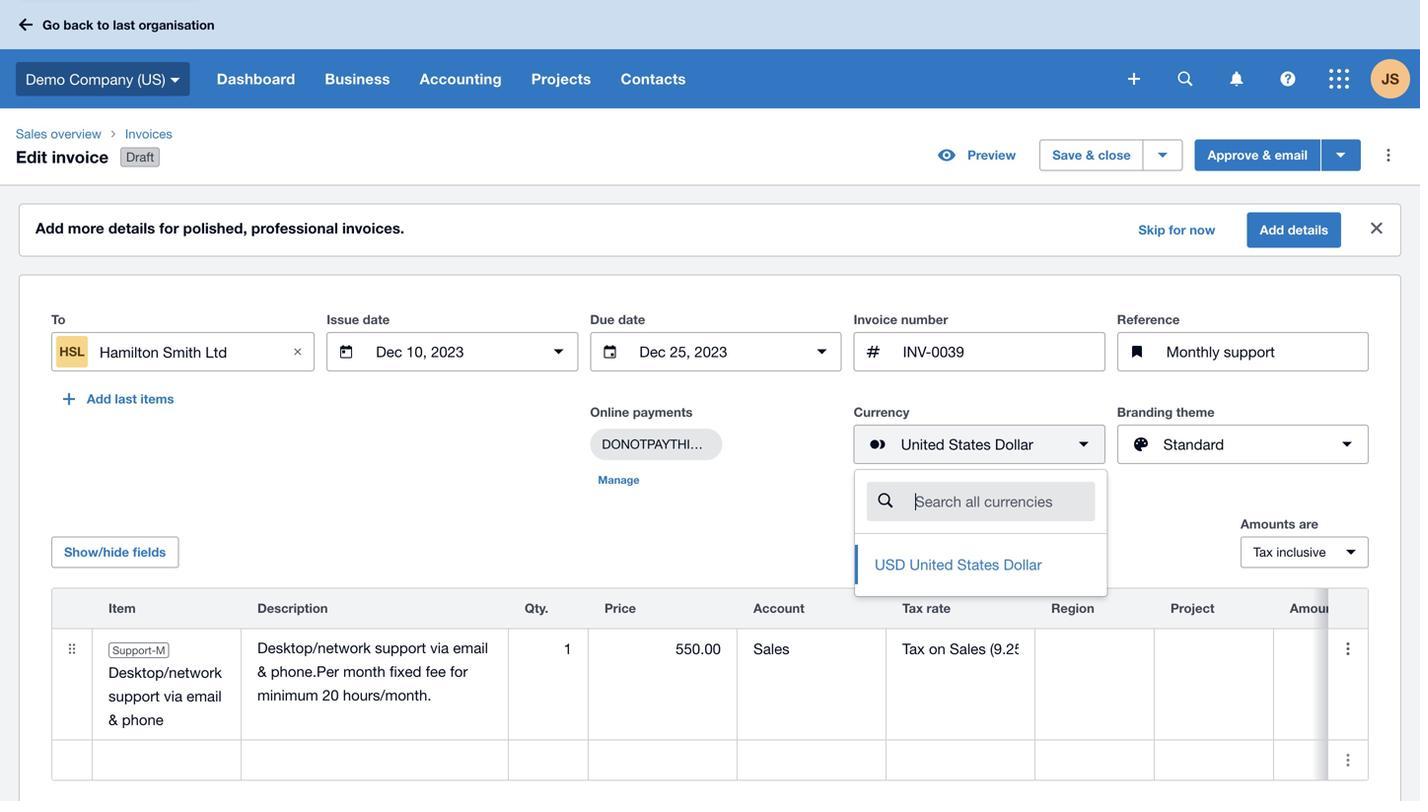 Task type: describe. For each thing, give the bounding box(es) containing it.
add for add last items
[[87, 392, 111, 407]]

Reference text field
[[1164, 333, 1368, 371]]

project
[[1171, 601, 1214, 616]]

projects button
[[517, 49, 606, 108]]

Due date text field
[[637, 333, 794, 371]]

1 horizontal spatial svg image
[[1230, 71, 1243, 86]]

group inside field
[[855, 471, 1107, 597]]

tax for tax rate
[[902, 601, 923, 616]]

quantity field for description text field's price field
[[509, 742, 588, 780]]

more line item options image
[[1328, 630, 1368, 669]]

for inside button
[[1169, 222, 1186, 238]]

invoices link
[[117, 124, 199, 144]]

invoices
[[125, 126, 172, 142]]

tax for tax inclusive
[[1253, 545, 1273, 560]]

demo
[[26, 70, 65, 88]]

united states dollar button
[[854, 425, 1105, 465]]

add more details for polished, professional invoices.
[[36, 220, 404, 237]]

edit
[[16, 147, 47, 166]]

Inventory item text field
[[93, 742, 241, 780]]

united inside united states dollar popup button
[[901, 436, 945, 453]]

tax inclusive
[[1253, 545, 1326, 560]]

details inside "button"
[[1288, 222, 1328, 238]]

account
[[753, 601, 804, 616]]

none field account
[[738, 630, 886, 669]]

amounts are
[[1241, 517, 1318, 532]]

invoice
[[854, 312, 898, 328]]

show/hide fields button
[[51, 537, 179, 569]]

ltd
[[205, 344, 227, 361]]

more
[[68, 220, 104, 237]]

amounts
[[1241, 517, 1295, 532]]

save
[[1052, 148, 1082, 163]]

issue
[[327, 312, 359, 328]]

issue date
[[327, 312, 390, 328]]

add details button
[[1247, 213, 1341, 248]]

add for add more details for polished, professional invoices.
[[36, 220, 64, 237]]

add for add details
[[1260, 222, 1284, 238]]

back
[[64, 17, 93, 32]]

to
[[97, 17, 109, 32]]

skip
[[1138, 222, 1165, 238]]

invoice number
[[854, 312, 948, 328]]

contacts button
[[606, 49, 701, 108]]

hamilton smith ltd
[[100, 344, 227, 361]]

usd
[[875, 556, 905, 574]]

preview
[[967, 148, 1016, 163]]

branding
[[1117, 405, 1173, 420]]

m
[[156, 645, 165, 657]]

& for email
[[1262, 148, 1271, 163]]

none field tax rate
[[887, 630, 1034, 669]]

edit invoice
[[16, 147, 109, 166]]

sales
[[16, 126, 47, 142]]

go
[[42, 17, 60, 32]]

date for issue date
[[363, 312, 390, 328]]

dollar inside group
[[1003, 556, 1042, 574]]

skip for now
[[1138, 222, 1215, 238]]

invoice line item list element
[[51, 588, 1420, 782]]

approve
[[1208, 148, 1259, 163]]

show/hide fields
[[64, 545, 166, 560]]

manage button
[[590, 469, 647, 492]]

price
[[605, 601, 636, 616]]

project-autocompleter text field
[[1155, 631, 1273, 668]]

amount
[[1290, 601, 1338, 616]]

& for close
[[1086, 148, 1094, 163]]

svg image inside go back to last organisation link
[[19, 18, 33, 31]]

now
[[1190, 222, 1215, 238]]

business button
[[310, 49, 405, 108]]

business
[[325, 70, 390, 88]]

0 horizontal spatial for
[[159, 220, 179, 237]]

0 vertical spatial last
[[113, 17, 135, 32]]

to
[[51, 312, 66, 328]]

invoice
[[52, 147, 109, 166]]

support-m desktop/network support via email & phone
[[108, 645, 222, 729]]

amount field for more line item options icon
[[1274, 742, 1420, 780]]

due date
[[590, 312, 645, 328]]

save & close button
[[1040, 140, 1144, 171]]

demo company (us) button
[[0, 49, 202, 108]]

& inside support-m desktop/network support via email & phone
[[108, 712, 118, 729]]

professional
[[251, 220, 338, 237]]

drag and drop line image
[[52, 630, 92, 669]]

draft
[[126, 150, 154, 165]]

standard button
[[1117, 425, 1369, 465]]

skip for now button
[[1127, 215, 1227, 246]]

Issue date text field
[[374, 333, 531, 371]]

none field 'project-autocompleter'
[[1155, 630, 1273, 669]]

demo company (us)
[[26, 70, 165, 88]]

add last items
[[87, 392, 174, 407]]

invoice number element
[[854, 332, 1105, 372]]

sales overview
[[16, 126, 101, 142]]

Account text field
[[738, 631, 886, 668]]

amount field for more line item options image
[[1274, 631, 1420, 668]]

dollar inside popup button
[[995, 436, 1033, 453]]

hamilton
[[100, 344, 159, 361]]

region
[[1051, 601, 1094, 616]]

dashboard
[[217, 70, 295, 88]]



Task type: locate. For each thing, give the bounding box(es) containing it.
banner containing dashboard
[[0, 0, 1420, 108]]

theme
[[1176, 405, 1215, 420]]

dollar down "search all currencies" 'text field'
[[1003, 556, 1042, 574]]

dollar up "search all currencies" 'text field'
[[995, 436, 1033, 453]]

1 horizontal spatial details
[[1288, 222, 1328, 238]]

1 vertical spatial dollar
[[1003, 556, 1042, 574]]

svg image up close on the top of the page
[[1128, 73, 1140, 85]]

1 vertical spatial amount field
[[1274, 742, 1420, 780]]

dashboard link
[[202, 49, 310, 108]]

more line item options element
[[1328, 589, 1368, 629]]

1 amount field from the top
[[1274, 631, 1420, 668]]

email right via
[[187, 688, 222, 705]]

none field inventory item
[[93, 741, 241, 781]]

0 horizontal spatial close image
[[278, 332, 318, 372]]

are
[[1299, 517, 1318, 532]]

0 vertical spatial quantity field
[[509, 631, 588, 668]]

0 vertical spatial states
[[949, 436, 991, 453]]

for left now on the top of page
[[1169, 222, 1186, 238]]

close image down more invoice options image
[[1357, 209, 1396, 248]]

tax inside tax inclusive popup button
[[1253, 545, 1273, 560]]

desktop/network
[[108, 664, 222, 682]]

0 vertical spatial email
[[1275, 148, 1308, 163]]

states
[[949, 436, 991, 453], [957, 556, 999, 574]]

Description text field
[[242, 630, 508, 715]]

item
[[108, 601, 136, 616]]

go back to last organisation link
[[12, 7, 226, 42]]

add left more
[[36, 220, 64, 237]]

states down "search all currencies" 'text field'
[[957, 556, 999, 574]]

online payments
[[590, 405, 693, 420]]

support-
[[112, 645, 156, 657]]

reference
[[1117, 312, 1180, 328]]

& inside button
[[1086, 148, 1094, 163]]

united down 'currency'
[[901, 436, 945, 453]]

1 horizontal spatial for
[[1169, 222, 1186, 238]]

number
[[901, 312, 948, 328]]

close
[[1098, 148, 1131, 163]]

add details
[[1260, 222, 1328, 238]]

0 horizontal spatial email
[[187, 688, 222, 705]]

add last items button
[[51, 384, 186, 415]]

svg image
[[19, 18, 33, 31], [1329, 69, 1349, 89], [1178, 71, 1193, 86], [1281, 71, 1295, 86], [170, 78, 180, 83]]

approve & email
[[1208, 148, 1308, 163]]

1 vertical spatial email
[[187, 688, 222, 705]]

2 horizontal spatial add
[[1260, 222, 1284, 238]]

js
[[1382, 70, 1399, 88]]

for
[[159, 220, 179, 237], [1169, 222, 1186, 238]]

0 vertical spatial close image
[[1357, 209, 1396, 248]]

details
[[108, 220, 155, 237], [1288, 222, 1328, 238]]

1 horizontal spatial tax
[[1253, 545, 1273, 560]]

1 vertical spatial united
[[910, 556, 953, 574]]

via
[[164, 688, 182, 705]]

2 amount field from the top
[[1274, 742, 1420, 780]]

overview
[[51, 126, 101, 142]]

add inside "button"
[[1260, 222, 1284, 238]]

last left items
[[115, 392, 137, 407]]

1 horizontal spatial email
[[1275, 148, 1308, 163]]

branding theme
[[1117, 405, 1215, 420]]

more invoice options image
[[1369, 136, 1408, 175]]

invoices.
[[342, 220, 404, 237]]

show/hide
[[64, 545, 129, 560]]

2 price field from the top
[[589, 742, 737, 780]]

0 vertical spatial dollar
[[995, 436, 1033, 453]]

email inside support-m desktop/network support via email & phone
[[187, 688, 222, 705]]

date
[[363, 312, 390, 328], [618, 312, 645, 328]]

0 horizontal spatial add
[[36, 220, 64, 237]]

close image
[[1357, 209, 1396, 248], [278, 332, 318, 372]]

states up "search all currencies" 'text field'
[[949, 436, 991, 453]]

js button
[[1371, 49, 1420, 108]]

none field "search all currencies"
[[854, 470, 1108, 598]]

dollar
[[995, 436, 1033, 453], [1003, 556, 1042, 574]]

support
[[108, 688, 160, 705]]

0 vertical spatial price field
[[589, 631, 737, 668]]

organisation
[[139, 17, 215, 32]]

more line item options image
[[1328, 741, 1368, 781]]

svg image up "approve"
[[1230, 71, 1243, 86]]

1 vertical spatial close image
[[278, 332, 318, 372]]

0 horizontal spatial svg image
[[1128, 73, 1140, 85]]

standard
[[1163, 436, 1224, 453]]

polished,
[[183, 220, 247, 237]]

more date options image
[[802, 332, 842, 372]]

quantity field for description text box price field
[[509, 631, 588, 668]]

for left polished,
[[159, 220, 179, 237]]

currency
[[854, 405, 909, 420]]

united right usd
[[910, 556, 953, 574]]

1 vertical spatial price field
[[589, 742, 737, 780]]

tracking-categories-autocompleter text field
[[1035, 631, 1154, 668]]

sales overview link
[[8, 124, 109, 144]]

group containing usd
[[855, 471, 1107, 597]]

svg image
[[1230, 71, 1243, 86], [1128, 73, 1140, 85]]

1 vertical spatial tax
[[902, 601, 923, 616]]

svg image inside demo company (us) popup button
[[170, 78, 180, 83]]

1 horizontal spatial date
[[618, 312, 645, 328]]

date for due date
[[618, 312, 645, 328]]

1 price field from the top
[[589, 631, 737, 668]]

1 date from the left
[[363, 312, 390, 328]]

1 horizontal spatial add
[[87, 392, 111, 407]]

1 vertical spatial last
[[115, 392, 137, 407]]

manage
[[598, 474, 640, 487]]

tax inclusive button
[[1241, 537, 1369, 569]]

items
[[140, 392, 174, 407]]

tax rate
[[902, 601, 951, 616]]

0 horizontal spatial tax
[[902, 601, 923, 616]]

& left phone at the left bottom of the page
[[108, 712, 118, 729]]

& right "approve"
[[1262, 148, 1271, 163]]

Amount field
[[1274, 631, 1420, 668], [1274, 742, 1420, 780]]

qty.
[[525, 601, 548, 616]]

tax down amounts
[[1253, 545, 1273, 560]]

rate
[[927, 601, 951, 616]]

1 vertical spatial states
[[957, 556, 999, 574]]

united inside group
[[910, 556, 953, 574]]

Tax rate text field
[[887, 631, 1034, 668]]

2 horizontal spatial &
[[1262, 148, 1271, 163]]

add down hamilton
[[87, 392, 111, 407]]

group
[[855, 471, 1107, 597]]

accounting button
[[405, 49, 517, 108]]

inclusive
[[1276, 545, 1326, 560]]

0 horizontal spatial details
[[108, 220, 155, 237]]

0 vertical spatial united
[[901, 436, 945, 453]]

price field for description text box
[[589, 631, 737, 668]]

last
[[113, 17, 135, 32], [115, 392, 137, 407]]

1 horizontal spatial &
[[1086, 148, 1094, 163]]

approve & email button
[[1195, 140, 1320, 171]]

tax
[[1253, 545, 1273, 560], [902, 601, 923, 616]]

hsl
[[59, 344, 85, 360]]

tax inside invoice line item list element
[[902, 601, 923, 616]]

online
[[590, 405, 629, 420]]

states inside group
[[957, 556, 999, 574]]

0 horizontal spatial date
[[363, 312, 390, 328]]

close image right 'ltd'
[[278, 332, 318, 372]]

email
[[1275, 148, 1308, 163], [187, 688, 222, 705]]

Description text field
[[242, 742, 508, 780]]

close image inside add more details for polished, professional invoices. status
[[1357, 209, 1396, 248]]

company
[[69, 70, 133, 88]]

0 horizontal spatial &
[[108, 712, 118, 729]]

1 vertical spatial quantity field
[[509, 742, 588, 780]]

date right "due"
[[618, 312, 645, 328]]

more date options image
[[539, 332, 578, 372]]

add more details for polished, professional invoices. status
[[20, 205, 1400, 256]]

price field for description text field
[[589, 742, 737, 780]]

tax left 'rate'
[[902, 601, 923, 616]]

& right save
[[1086, 148, 1094, 163]]

date right issue
[[363, 312, 390, 328]]

email inside button
[[1275, 148, 1308, 163]]

states inside popup button
[[949, 436, 991, 453]]

0 vertical spatial amount field
[[1274, 631, 1420, 668]]

fields
[[133, 545, 166, 560]]

smith
[[163, 344, 201, 361]]

0 vertical spatial tax
[[1253, 545, 1273, 560]]

add
[[36, 220, 64, 237], [1260, 222, 1284, 238], [87, 392, 111, 407]]

united states dollar
[[901, 436, 1033, 453]]

Price field
[[589, 631, 737, 668], [589, 742, 737, 780]]

banner
[[0, 0, 1420, 108]]

projects
[[531, 70, 591, 88]]

description
[[257, 601, 328, 616]]

details right more
[[108, 220, 155, 237]]

Search all currencies text field
[[913, 483, 1095, 521]]

Quantity field
[[509, 631, 588, 668], [509, 742, 588, 780]]

none field containing usd
[[854, 470, 1108, 598]]

& inside button
[[1262, 148, 1271, 163]]

payments
[[633, 405, 693, 420]]

add right now on the top of page
[[1260, 222, 1284, 238]]

due
[[590, 312, 615, 328]]

go back to last organisation
[[42, 17, 215, 32]]

2 quantity field from the top
[[509, 742, 588, 780]]

details down approve & email button
[[1288, 222, 1328, 238]]

last right to
[[113, 17, 135, 32]]

last inside button
[[115, 392, 137, 407]]

email right "approve"
[[1275, 148, 1308, 163]]

add inside button
[[87, 392, 111, 407]]

1 horizontal spatial close image
[[1357, 209, 1396, 248]]

2 date from the left
[[618, 312, 645, 328]]

preview button
[[926, 140, 1028, 171]]

None field
[[854, 470, 1108, 598], [93, 630, 241, 740], [738, 630, 886, 669], [887, 630, 1034, 669], [1035, 630, 1154, 669], [1155, 630, 1273, 669], [93, 741, 241, 781], [93, 630, 241, 740]]

Invoice number text field
[[901, 333, 1104, 371]]

phone
[[122, 712, 164, 729]]

contacts
[[621, 70, 686, 88]]

1 quantity field from the top
[[509, 631, 588, 668]]

save & close
[[1052, 148, 1131, 163]]

none field tracking-categories-autocompleter
[[1035, 630, 1154, 669]]



Task type: vqa. For each thing, say whether or not it's contained in the screenshot.
the -
no



